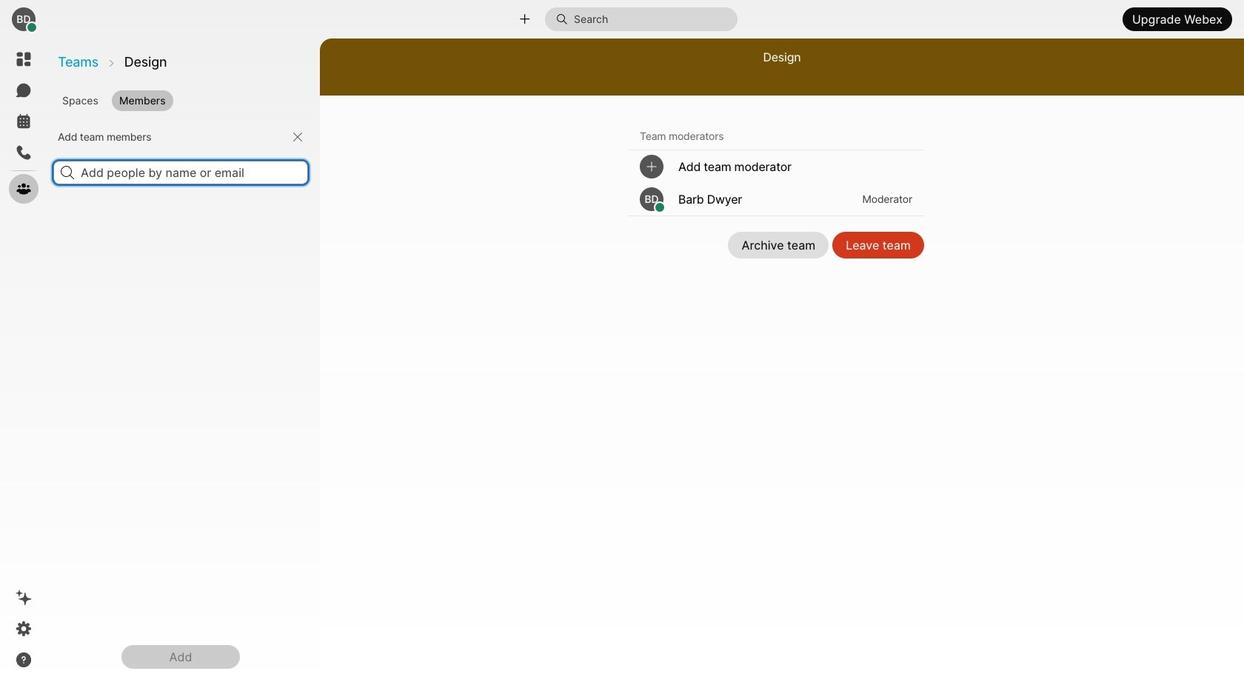 Task type: locate. For each thing, give the bounding box(es) containing it.
navigation
[[0, 39, 47, 688]]

add team moderator list item
[[628, 150, 924, 183]]

tab list
[[52, 84, 319, 113]]

list item
[[47, 123, 314, 151]]

Add people by name or email text field
[[53, 161, 308, 185]]

webex tab list
[[9, 44, 39, 204]]

close add team members section image
[[292, 131, 304, 143]]



Task type: vqa. For each thing, say whether or not it's contained in the screenshot.
text box
no



Task type: describe. For each thing, give the bounding box(es) containing it.
barb dwyer list item
[[628, 183, 924, 216]]

team moderators list
[[628, 150, 924, 216]]

search_18 image
[[61, 166, 74, 179]]



